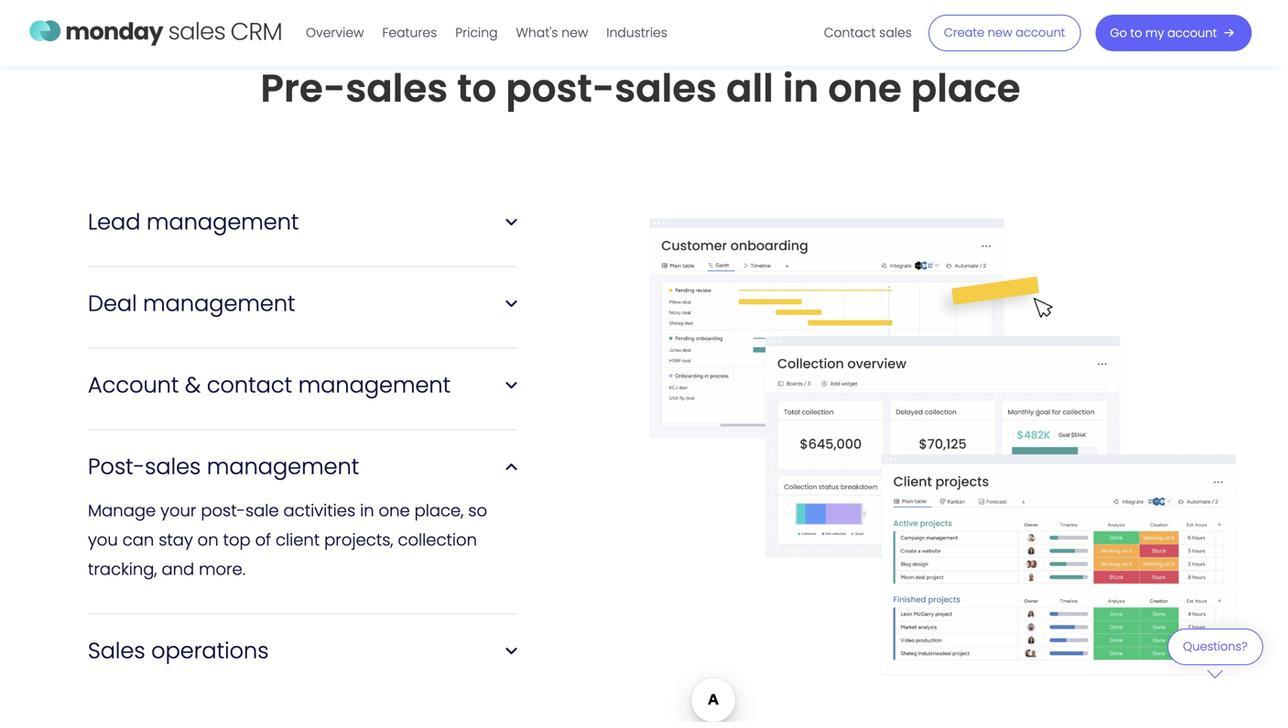 Task type: vqa. For each thing, say whether or not it's contained in the screenshot.
Sales to the middle
yes



Task type: describe. For each thing, give the bounding box(es) containing it.
what's
[[516, 24, 558, 42]]

overview
[[306, 24, 364, 42]]

activities
[[284, 499, 356, 522]]

can
[[122, 528, 154, 551]]

manage
[[88, 499, 156, 522]]

create
[[945, 24, 985, 41]]

sale
[[246, 499, 279, 522]]

features
[[382, 24, 437, 42]]

post- inside "manage your post-sale activities in one place, so you can stay on top of client projects, collection tracking, and more."
[[201, 499, 246, 522]]

1 horizontal spatial post-
[[506, 61, 615, 115]]

one inside "manage your post-sale activities in one place, so you can stay on top of client projects, collection tracking, and more."
[[379, 499, 410, 522]]

pricing link
[[446, 18, 507, 48]]

more.
[[199, 557, 246, 581]]

0 horizontal spatial to
[[457, 61, 497, 115]]

tracking,
[[88, 557, 157, 581]]

what's new link
[[507, 18, 598, 48]]

sales for contact
[[880, 24, 912, 42]]

questions? button
[[1168, 629, 1264, 678]]

1 tab list from the top
[[88, 215, 517, 296]]

manage your post-sale activities in one place, so you can stay on top of client projects, collection tracking, and more. tab
[[88, 459, 517, 584]]

and
[[162, 557, 194, 581]]

industries
[[607, 24, 668, 42]]

2 tab list from the top
[[88, 296, 517, 378]]

sales for pre-
[[346, 61, 448, 115]]

projects,
[[324, 528, 394, 551]]

client
[[276, 528, 320, 551]]

industries link
[[598, 18, 677, 48]]

place,
[[415, 499, 464, 522]]

go to my account button
[[1096, 15, 1253, 51]]

stay
[[159, 528, 193, 551]]

account inside go to my account button
[[1168, 25, 1218, 41]]

collection
[[398, 528, 477, 551]]

create new account button
[[929, 15, 1081, 51]]

go to my account
[[1111, 25, 1218, 41]]

monday.com crm and sales image
[[29, 12, 282, 50]]

1 horizontal spatial one
[[829, 61, 902, 115]]

new for create
[[988, 24, 1013, 41]]



Task type: locate. For each thing, give the bounding box(es) containing it.
account inside create new account button
[[1016, 24, 1066, 41]]

in right the all
[[783, 61, 819, 115]]

on
[[198, 528, 219, 551]]

0 horizontal spatial in
[[360, 499, 374, 522]]

main element
[[297, 0, 1253, 66]]

account
[[1016, 24, 1066, 41], [1168, 25, 1218, 41]]

0 vertical spatial post-
[[506, 61, 615, 115]]

0 vertical spatial in
[[783, 61, 819, 115]]

create new account
[[945, 24, 1066, 41]]

contact
[[824, 24, 876, 42]]

0 horizontal spatial post-
[[201, 499, 246, 522]]

1 horizontal spatial new
[[988, 24, 1013, 41]]

you
[[88, 528, 118, 551]]

sales inside button
[[880, 24, 912, 42]]

tab list
[[88, 215, 517, 296], [88, 296, 517, 378], [88, 378, 517, 459]]

to right go
[[1131, 25, 1143, 41]]

top
[[223, 528, 251, 551]]

of
[[255, 528, 271, 551]]

contact sales button
[[815, 18, 922, 48]]

0 horizontal spatial one
[[379, 499, 410, 522]]

0 vertical spatial one
[[829, 61, 902, 115]]

so
[[468, 499, 487, 522]]

new for what's
[[562, 24, 588, 42]]

new
[[562, 24, 588, 42], [988, 24, 1013, 41]]

1 horizontal spatial to
[[1131, 25, 1143, 41]]

1 vertical spatial to
[[457, 61, 497, 115]]

your
[[160, 499, 196, 522]]

to
[[1131, 25, 1143, 41], [457, 61, 497, 115]]

all
[[727, 61, 774, 115]]

in
[[783, 61, 819, 115], [360, 499, 374, 522]]

post-
[[506, 61, 615, 115], [201, 499, 246, 522]]

what's new
[[516, 24, 588, 42]]

in inside "manage your post-sale activities in one place, so you can stay on top of client projects, collection tracking, and more."
[[360, 499, 374, 522]]

questions?
[[1184, 638, 1248, 655]]

0 horizontal spatial new
[[562, 24, 588, 42]]

account right my
[[1168, 25, 1218, 41]]

contact sales
[[824, 24, 912, 42]]

post- down the what's new link
[[506, 61, 615, 115]]

to inside go to my account button
[[1131, 25, 1143, 41]]

features link
[[373, 18, 446, 48]]

0 horizontal spatial sales
[[346, 61, 448, 115]]

sales down the features link
[[346, 61, 448, 115]]

sales right contact
[[880, 24, 912, 42]]

0 horizontal spatial account
[[1016, 24, 1066, 41]]

overview link
[[297, 18, 373, 48]]

in up projects,
[[360, 499, 374, 522]]

pricing
[[456, 24, 498, 42]]

account right create
[[1016, 24, 1066, 41]]

pre-sales to post-sales all in one place
[[261, 61, 1021, 115]]

one
[[829, 61, 902, 115], [379, 499, 410, 522]]

1 vertical spatial in
[[360, 499, 374, 522]]

post- up top
[[201, 499, 246, 522]]

one down contact sales button
[[829, 61, 902, 115]]

manage your post-sale activities in one place, so you can stay on top of client projects, collection tracking, and more. tab list
[[88, 459, 517, 643]]

2 horizontal spatial sales
[[880, 24, 912, 42]]

pre-
[[261, 61, 346, 115]]

1 vertical spatial post-
[[201, 499, 246, 522]]

boards updated image
[[645, 203, 1278, 707]]

go
[[1111, 25, 1128, 41]]

place
[[911, 61, 1021, 115]]

1 vertical spatial one
[[379, 499, 410, 522]]

1 horizontal spatial sales
[[615, 61, 717, 115]]

my
[[1146, 25, 1165, 41]]

new right create
[[988, 24, 1013, 41]]

1 horizontal spatial in
[[783, 61, 819, 115]]

new right what's on the top
[[562, 24, 588, 42]]

to down pricing link
[[457, 61, 497, 115]]

manage your post-sale activities in one place, so you can stay on top of client projects, collection tracking, and more.
[[88, 499, 487, 581]]

sales
[[880, 24, 912, 42], [346, 61, 448, 115], [615, 61, 717, 115]]

3 tab list from the top
[[88, 378, 517, 459]]

one left place,
[[379, 499, 410, 522]]

0 vertical spatial to
[[1131, 25, 1143, 41]]

new inside button
[[988, 24, 1013, 41]]

sales down industries link
[[615, 61, 717, 115]]

1 horizontal spatial account
[[1168, 25, 1218, 41]]



